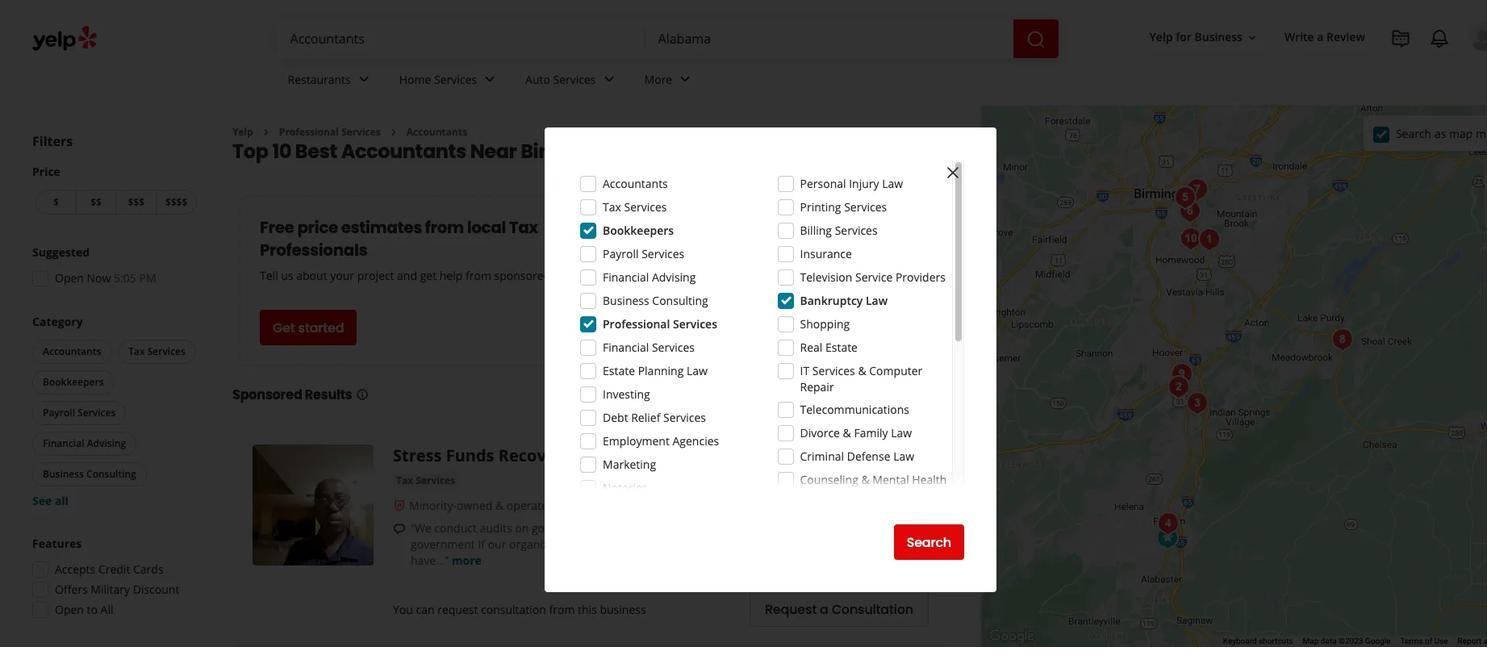 Task type: vqa. For each thing, say whether or not it's contained in the screenshot.
Services
yes



Task type: locate. For each thing, give the bounding box(es) containing it.
from right help
[[466, 268, 492, 284]]

google image
[[986, 626, 1039, 647]]

your
[[330, 268, 354, 284]]

beck & hill image
[[1182, 387, 1214, 419]]

1 vertical spatial professional
[[603, 316, 670, 332]]

partners tax 280 image
[[1327, 323, 1359, 356]]

group containing category
[[29, 314, 200, 509]]

1 vertical spatial search
[[907, 533, 952, 552]]

from
[[425, 217, 464, 239], [466, 268, 492, 284], [549, 603, 575, 618]]

open
[[55, 270, 84, 286], [55, 602, 84, 618]]

family
[[854, 425, 888, 441]]

estate
[[826, 340, 858, 355], [603, 363, 635, 379]]

payroll services
[[603, 246, 685, 262], [43, 406, 116, 420]]

business inside user actions element
[[1195, 29, 1243, 45]]

advising up business consulting button
[[87, 437, 126, 450]]

0 horizontal spatial search
[[907, 533, 952, 552]]

yelp for business button
[[1143, 23, 1266, 52]]

0 horizontal spatial business
[[43, 467, 84, 481]]

open down offers
[[55, 602, 84, 618]]

funds up owned
[[446, 445, 494, 467]]

24 chevron down v2 image right more
[[676, 70, 695, 89]]

nationwide virtual accounting & tax image
[[1163, 371, 1195, 403]]

consulting inside search dialog
[[652, 293, 709, 308]]

search left as
[[1396, 126, 1432, 141]]

1 vertical spatial advising
[[87, 437, 126, 450]]

tax right 'local'
[[509, 217, 538, 239]]

that
[[740, 521, 761, 536], [842, 537, 863, 552]]

bookkeepers button
[[32, 371, 114, 395]]

funds inside stress funds recovery tax services
[[446, 445, 494, 467]]

1 vertical spatial a
[[820, 600, 829, 619]]

1 horizontal spatial funds
[[616, 537, 648, 552]]

0 horizontal spatial tax services button
[[118, 340, 196, 364]]

estate up investing
[[603, 363, 635, 379]]

stress
[[393, 445, 442, 467], [581, 537, 613, 552]]

0 horizontal spatial a
[[820, 600, 829, 619]]

professional services
[[279, 125, 381, 139], [603, 316, 718, 332]]

estate down shopping
[[826, 340, 858, 355]]

professional services inside search dialog
[[603, 316, 718, 332]]

0 horizontal spatial professional
[[279, 125, 339, 139]]

professional services down restaurants link
[[279, 125, 381, 139]]

businesses.
[[554, 268, 614, 284]]

professional right 16 chevron right v2 image
[[279, 125, 339, 139]]

1 horizontal spatial 24 chevron down v2 image
[[599, 70, 619, 89]]

0 vertical spatial that
[[740, 521, 761, 536]]

consulting up financial services
[[652, 293, 709, 308]]

all
[[101, 602, 113, 618]]

0 vertical spatial advising
[[652, 270, 696, 285]]

1 open from the top
[[55, 270, 84, 286]]

0 vertical spatial stress
[[393, 445, 442, 467]]

request a consultation button
[[750, 592, 929, 628]]

1 vertical spatial stress
[[581, 537, 613, 552]]

search right the
[[907, 533, 952, 552]]

tax inside search dialog
[[603, 199, 621, 215]]

search
[[1396, 126, 1432, 141], [907, 533, 952, 552]]

0 horizontal spatial yelp
[[232, 125, 253, 139]]

&
[[858, 363, 867, 379], [843, 425, 851, 441], [862, 472, 870, 488], [496, 498, 504, 514]]

offers military discount
[[55, 582, 179, 597]]

& left computer
[[858, 363, 867, 379]]

a for review
[[1318, 29, 1324, 45]]

0 horizontal spatial financial advising
[[43, 437, 126, 450]]

payroll up the businesses.
[[603, 246, 639, 262]]

24 chevron down v2 image
[[354, 70, 374, 89], [599, 70, 619, 89]]

financial advising up financial services
[[603, 270, 696, 285]]

by
[[855, 521, 868, 536]]

1 horizontal spatial business consulting
[[603, 293, 709, 308]]

$$
[[91, 195, 102, 209]]

1 horizontal spatial professional services
[[603, 316, 718, 332]]

1 vertical spatial tax services button
[[393, 473, 459, 489]]

advising up financial services
[[652, 270, 696, 285]]

debt
[[603, 410, 628, 425]]

agencies
[[673, 433, 719, 449]]

a right report at the right
[[1484, 637, 1488, 646]]

price group
[[32, 164, 200, 218]]

1 vertical spatial business
[[603, 293, 650, 308]]

0 vertical spatial to
[[648, 521, 659, 536]]

computer
[[870, 363, 923, 379]]

accountants right 16 chevron right v2 icon
[[407, 125, 467, 139]]

professional
[[279, 125, 339, 139], [603, 316, 670, 332]]

tax services down 'birmingham,'
[[603, 199, 667, 215]]

yelp for yelp for business
[[1150, 29, 1173, 45]]

1 vertical spatial business consulting
[[43, 467, 136, 481]]

0 horizontal spatial stress
[[393, 445, 442, 467]]

real estate
[[800, 340, 858, 355]]

see all
[[32, 493, 69, 509]]

24 chevron down v2 image inside 'home services' link
[[480, 70, 500, 89]]

counseling & mental health
[[800, 472, 947, 488]]

1 24 chevron down v2 image from the left
[[480, 70, 500, 89]]

24 chevron down v2 image right restaurants
[[354, 70, 374, 89]]

tax down 'birmingham,'
[[603, 199, 621, 215]]

to
[[648, 521, 659, 536], [87, 602, 98, 618]]

stress down agencies
[[581, 537, 613, 552]]

payroll services down bookkeepers button
[[43, 406, 116, 420]]

keyboard shortcuts button
[[1224, 636, 1294, 647]]

2 horizontal spatial business
[[1195, 29, 1243, 45]]

tax services inside search dialog
[[603, 199, 667, 215]]

1 horizontal spatial 24 chevron down v2 image
[[676, 70, 695, 89]]

1 horizontal spatial payroll services
[[603, 246, 685, 262]]

0 horizontal spatial government
[[411, 537, 475, 552]]

24 chevron down v2 image right auto services
[[599, 70, 619, 89]]

stress up the tax services link
[[393, 445, 442, 467]]

recovery
[[499, 445, 572, 467]]

consulting down financial advising button
[[86, 467, 136, 481]]

0 horizontal spatial bookkeepers
[[43, 375, 104, 389]]

mo
[[1476, 126, 1488, 141]]

professional services up financial services
[[603, 316, 718, 332]]

10
[[272, 138, 292, 165]]

0 horizontal spatial estate
[[603, 363, 635, 379]]

stress inside "we conduct audits on government agencies to locate families that are owed money by the government if our organization, stress funds recovery, contacted you we believe that we have…"
[[581, 537, 613, 552]]

to left 'locate' at the left bottom
[[648, 521, 659, 536]]

1 vertical spatial that
[[842, 537, 863, 552]]

"we conduct audits on government agencies to locate families that are owed money by the government if our organization, stress funds recovery, contacted you we believe that we have…"
[[411, 521, 888, 569]]

yelp left 16 chevron right v2 image
[[232, 125, 253, 139]]

marketing
[[603, 457, 656, 472]]

1 vertical spatial bookkeepers
[[43, 375, 104, 389]]

a right write
[[1318, 29, 1324, 45]]

stress funds recovery image
[[1152, 522, 1184, 554]]

tax services down pm
[[129, 345, 186, 358]]

birmingham,
[[521, 138, 649, 165]]

financial advising inside button
[[43, 437, 126, 450]]

open for open now 5:05 pm
[[55, 270, 84, 286]]

free price estimates from local tax professionals tell us about your project and get help from sponsored businesses.
[[260, 217, 614, 284]]

& down defense
[[862, 472, 870, 488]]

started
[[298, 319, 344, 337]]

1 horizontal spatial tax services
[[603, 199, 667, 215]]

group containing suggested
[[27, 245, 200, 291]]

home services link
[[386, 58, 513, 105]]

0 horizontal spatial business consulting
[[43, 467, 136, 481]]

minority-
[[409, 498, 457, 514]]

financial up financial services
[[603, 270, 649, 285]]

2 vertical spatial financial
[[43, 437, 84, 450]]

can
[[416, 603, 435, 618]]

we
[[866, 537, 881, 552]]

funds down agencies
[[616, 537, 648, 552]]

professional up financial services
[[603, 316, 670, 332]]

open for open to all
[[55, 602, 84, 618]]

& up the 3590-
[[843, 425, 851, 441]]

a inside button
[[820, 600, 829, 619]]

repair
[[800, 379, 834, 395]]

0 vertical spatial open
[[55, 270, 84, 286]]

government up organization, at bottom left
[[532, 521, 596, 536]]

1 horizontal spatial business
[[603, 293, 650, 308]]

government down conduct
[[411, 537, 475, 552]]

television
[[800, 270, 853, 285]]

0 horizontal spatial consulting
[[86, 467, 136, 481]]

business consulting up financial services
[[603, 293, 709, 308]]

law down 'service'
[[866, 293, 888, 308]]

1 horizontal spatial to
[[648, 521, 659, 536]]

24 chevron down v2 image inside the auto services link
[[599, 70, 619, 89]]

0 vertical spatial business
[[1195, 29, 1243, 45]]

0 vertical spatial professional services
[[279, 125, 381, 139]]

tax inside stress funds recovery tax services
[[396, 474, 413, 488]]

1 vertical spatial professional services
[[603, 316, 718, 332]]

sponsored results
[[232, 386, 352, 405]]

yelp inside button
[[1150, 29, 1173, 45]]

0 horizontal spatial payroll services
[[43, 406, 116, 420]]

24 chevron down v2 image for more
[[676, 70, 695, 89]]

dipiazza larocca heeter image
[[1194, 223, 1226, 255]]

personal injury law
[[800, 176, 903, 191]]

0 vertical spatial funds
[[446, 445, 494, 467]]

5:05
[[114, 270, 136, 286]]

map
[[1450, 126, 1473, 141]]

24 chevron down v2 image left auto
[[480, 70, 500, 89]]

1 horizontal spatial search
[[1396, 126, 1432, 141]]

consulting inside button
[[86, 467, 136, 481]]

0 vertical spatial estate
[[826, 340, 858, 355]]

1 vertical spatial consulting
[[86, 467, 136, 481]]

1 vertical spatial tax services
[[129, 345, 186, 358]]

bookkeepers inside button
[[43, 375, 104, 389]]

a right request
[[820, 600, 829, 619]]

0 vertical spatial yelp
[[1150, 29, 1173, 45]]

minority-owned & operated
[[409, 498, 555, 514]]

employment
[[603, 433, 670, 449]]

tax right 'accountants' button
[[129, 345, 145, 358]]

accountants up bookkeepers button
[[43, 345, 101, 358]]

funds
[[446, 445, 494, 467], [616, 537, 648, 552]]

payroll down bookkeepers button
[[43, 406, 75, 420]]

tax up 16 minority owned v2 icon
[[396, 474, 413, 488]]

1 vertical spatial open
[[55, 602, 84, 618]]

1 vertical spatial yelp
[[232, 125, 253, 139]]

tax services button
[[118, 340, 196, 364], [393, 473, 459, 489]]

0 vertical spatial bookkeepers
[[603, 223, 674, 238]]

yelp left for
[[1150, 29, 1173, 45]]

16 speech v2 image
[[393, 523, 406, 536]]

2 24 chevron down v2 image from the left
[[676, 70, 695, 89]]

0 horizontal spatial funds
[[446, 445, 494, 467]]

that down by
[[842, 537, 863, 552]]

0 vertical spatial from
[[425, 217, 464, 239]]

search as map mo
[[1396, 126, 1488, 141]]

0 horizontal spatial advising
[[87, 437, 126, 450]]

24 chevron down v2 image inside more link
[[676, 70, 695, 89]]

professional inside search dialog
[[603, 316, 670, 332]]

more
[[645, 72, 673, 87]]

0 vertical spatial financial advising
[[603, 270, 696, 285]]

tax services button up minority-
[[393, 473, 459, 489]]

law up mental
[[894, 449, 915, 464]]

0 horizontal spatial payroll
[[43, 406, 75, 420]]

1 horizontal spatial yelp
[[1150, 29, 1173, 45]]

open to all
[[55, 602, 113, 618]]

bookkeepers up the businesses.
[[603, 223, 674, 238]]

1 vertical spatial to
[[87, 602, 98, 618]]

2 vertical spatial a
[[1484, 637, 1488, 646]]

0 vertical spatial search
[[1396, 126, 1432, 141]]

more link
[[452, 553, 482, 569]]

1 horizontal spatial bookkeepers
[[603, 223, 674, 238]]

0 horizontal spatial 24 chevron down v2 image
[[354, 70, 374, 89]]

strategic tax & accounting, llc image
[[1174, 195, 1207, 227]]

1 vertical spatial payroll
[[43, 406, 75, 420]]

& up audits
[[496, 498, 504, 514]]

1 horizontal spatial consulting
[[652, 293, 709, 308]]

2 horizontal spatial from
[[549, 603, 575, 618]]

bookkeepers down 'accountants' button
[[43, 375, 104, 389]]

1 vertical spatial government
[[411, 537, 475, 552]]

law right injury
[[882, 176, 903, 191]]

24 chevron down v2 image
[[480, 70, 500, 89], [676, 70, 695, 89]]

law right planning
[[687, 363, 708, 379]]

business down the businesses.
[[603, 293, 650, 308]]

to left all
[[87, 602, 98, 618]]

©2023
[[1339, 637, 1364, 646]]

$$$$ button
[[156, 190, 197, 215]]

search inside 'search' button
[[907, 533, 952, 552]]

1 vertical spatial payroll services
[[43, 406, 116, 420]]

injury
[[849, 176, 880, 191]]

payroll services up the businesses.
[[603, 246, 685, 262]]

alabama
[[652, 138, 743, 165]]

1 vertical spatial financial advising
[[43, 437, 126, 450]]

1 horizontal spatial government
[[532, 521, 596, 536]]

0 horizontal spatial 24 chevron down v2 image
[[480, 70, 500, 89]]

randall m hancock, cpa image
[[1182, 173, 1214, 205]]

billing
[[800, 223, 832, 238]]

0 vertical spatial payroll
[[603, 246, 639, 262]]

financial advising down payroll services button
[[43, 437, 126, 450]]

shopping
[[800, 316, 850, 332]]

sponsored
[[232, 386, 302, 405]]

financial services
[[603, 340, 695, 355]]

1 horizontal spatial a
[[1318, 29, 1324, 45]]

1 24 chevron down v2 image from the left
[[354, 70, 374, 89]]

tax services button down pm
[[118, 340, 196, 364]]

2 horizontal spatial a
[[1484, 637, 1488, 646]]

that left the are
[[740, 521, 761, 536]]

insurance
[[800, 246, 852, 262]]

free
[[260, 217, 294, 239]]

0 horizontal spatial that
[[740, 521, 761, 536]]

0 vertical spatial tax services
[[603, 199, 667, 215]]

open down suggested
[[55, 270, 84, 286]]

contacted
[[704, 537, 756, 552]]

1 vertical spatial funds
[[616, 537, 648, 552]]

1 horizontal spatial professional
[[603, 316, 670, 332]]

1 horizontal spatial payroll
[[603, 246, 639, 262]]

from left this at the left
[[549, 603, 575, 618]]

from left 'local'
[[425, 217, 464, 239]]

1 horizontal spatial stress
[[581, 537, 613, 552]]

business left 16 chevron down v2 icon
[[1195, 29, 1243, 45]]

2 vertical spatial from
[[549, 603, 575, 618]]

law for criminal defense law
[[894, 449, 915, 464]]

report
[[1458, 637, 1482, 646]]

accountants down 'birmingham,'
[[603, 176, 668, 191]]

financial up estate planning law
[[603, 340, 649, 355]]

bankruptcy law
[[800, 293, 888, 308]]

2 24 chevron down v2 image from the left
[[599, 70, 619, 89]]

16 minority owned v2 image
[[393, 500, 406, 513]]

restaurants link
[[275, 58, 386, 105]]

accountants down home
[[341, 138, 467, 165]]

a for consultation
[[820, 600, 829, 619]]

None search field
[[277, 19, 1062, 58]]

group
[[1485, 157, 1488, 228], [27, 245, 200, 291], [29, 314, 200, 509], [27, 536, 200, 623]]

features
[[32, 536, 82, 551]]

law for personal injury law
[[882, 176, 903, 191]]

financial advising inside search dialog
[[603, 270, 696, 285]]

personal
[[800, 176, 846, 191]]

0 vertical spatial consulting
[[652, 293, 709, 308]]

to inside "we conduct audits on government agencies to locate families that are owed money by the government if our organization, stress funds recovery, contacted you we believe that we have…"
[[648, 521, 659, 536]]

business up all
[[43, 467, 84, 481]]

payroll inside search dialog
[[603, 246, 639, 262]]

0 vertical spatial a
[[1318, 29, 1324, 45]]

0 vertical spatial business consulting
[[603, 293, 709, 308]]

financial down payroll services button
[[43, 437, 84, 450]]

24 chevron down v2 image inside restaurants link
[[354, 70, 374, 89]]

stress inside stress funds recovery tax services
[[393, 445, 442, 467]]

16 info v2 image
[[356, 389, 369, 401]]

2 vertical spatial business
[[43, 467, 84, 481]]

1 vertical spatial estate
[[603, 363, 635, 379]]

business consulting down financial advising button
[[43, 467, 136, 481]]

1 horizontal spatial from
[[466, 268, 492, 284]]

more link
[[632, 58, 708, 105]]

2 open from the top
[[55, 602, 84, 618]]

0 vertical spatial payroll services
[[603, 246, 685, 262]]

16 chevron right v2 image
[[387, 126, 400, 139]]

local
[[467, 217, 506, 239]]



Task type: describe. For each thing, give the bounding box(es) containing it.
families
[[696, 521, 737, 536]]

request
[[438, 603, 478, 618]]

write a review
[[1285, 29, 1366, 45]]

map region
[[932, 0, 1488, 647]]

16 chevron down v2 image
[[1246, 31, 1259, 44]]

it
[[800, 363, 810, 379]]

david p. kassouf, cpa image
[[1170, 181, 1202, 214]]

auto
[[526, 72, 550, 87]]

you
[[759, 537, 779, 552]]

$$$
[[128, 195, 145, 209]]

1 horizontal spatial that
[[842, 537, 863, 552]]

conduct
[[435, 521, 477, 536]]

1 horizontal spatial tax services button
[[393, 473, 459, 489]]

stress funds recovery image
[[253, 445, 374, 566]]

search image
[[1026, 30, 1046, 49]]

as
[[1435, 126, 1447, 141]]

now
[[87, 270, 111, 286]]

business consulting inside search dialog
[[603, 293, 709, 308]]

services inside button
[[78, 406, 116, 420]]

yelp for business
[[1150, 29, 1243, 45]]

top 10 best accountants near birmingham, alabama
[[232, 138, 743, 165]]

b
[[860, 445, 867, 459]]

for
[[1176, 29, 1192, 45]]

law up pkwy
[[891, 425, 912, 441]]

health
[[912, 472, 947, 488]]

$ button
[[36, 190, 76, 215]]

services inside stress funds recovery tax services
[[416, 474, 455, 488]]

0 horizontal spatial professional services
[[279, 125, 381, 139]]

data
[[1321, 637, 1337, 646]]

criminal
[[800, 449, 844, 464]]

debt relief services
[[603, 410, 706, 425]]

projects image
[[1392, 29, 1411, 48]]

sas tax & accounting image
[[1153, 507, 1185, 540]]

see
[[32, 493, 52, 509]]

price
[[297, 217, 338, 239]]

$
[[53, 195, 59, 209]]

payroll services inside payroll services button
[[43, 406, 116, 420]]

yelp for 'yelp' link
[[232, 125, 253, 139]]

business consulting button
[[32, 463, 147, 487]]

search for search as map mo
[[1396, 126, 1432, 141]]

report a link
[[1458, 637, 1488, 646]]

and
[[397, 268, 417, 284]]

payroll inside payroll services button
[[43, 406, 75, 420]]

close image
[[944, 163, 963, 182]]

providers
[[896, 270, 946, 285]]

tax inside button
[[129, 345, 145, 358]]

category
[[32, 314, 83, 329]]

3590-b pelham pkwy
[[835, 445, 929, 459]]

consultation
[[832, 600, 914, 619]]

0 vertical spatial tax services button
[[118, 340, 196, 364]]

terms of use
[[1401, 637, 1449, 646]]

search for search
[[907, 533, 952, 552]]

search dialog
[[0, 0, 1488, 647]]

services inside the it services & computer repair
[[813, 363, 855, 379]]

discount
[[133, 582, 179, 597]]

request a consultation
[[765, 600, 914, 619]]

business inside group
[[43, 467, 84, 481]]

yelp link
[[232, 125, 253, 139]]

map
[[1303, 637, 1319, 646]]

business categories element
[[275, 58, 1488, 105]]

see all button
[[32, 493, 69, 509]]

1 vertical spatial financial
[[603, 340, 649, 355]]

home
[[399, 72, 431, 87]]

printing
[[800, 199, 842, 215]]

request
[[765, 600, 817, 619]]

0 horizontal spatial to
[[87, 602, 98, 618]]

on
[[515, 521, 529, 536]]

you can request consultation from this business
[[393, 603, 646, 618]]

0 vertical spatial government
[[532, 521, 596, 536]]

telecommunications
[[800, 402, 910, 417]]

business
[[600, 603, 646, 618]]

restaurants
[[288, 72, 351, 87]]

0 horizontal spatial tax services
[[129, 345, 186, 358]]

16 chevron right v2 image
[[260, 126, 273, 139]]

about
[[296, 268, 327, 284]]

payroll services button
[[32, 401, 126, 425]]

0 vertical spatial professional
[[279, 125, 339, 139]]

funds inside "we conduct audits on government agencies to locate families that are owed money by the government if our organization, stress funds recovery, contacted you we believe that we have…"
[[616, 537, 648, 552]]

accountants inside search dialog
[[603, 176, 668, 191]]

$$ button
[[76, 190, 116, 215]]

notifications image
[[1430, 29, 1450, 48]]

our
[[488, 537, 506, 552]]

3590-
[[835, 445, 860, 459]]

hoover tax services image
[[1166, 358, 1199, 390]]

1 vertical spatial from
[[466, 268, 492, 284]]

accountants inside button
[[43, 345, 101, 358]]

financial inside button
[[43, 437, 84, 450]]

keyboard shortcuts
[[1224, 637, 1294, 646]]

business inside search dialog
[[603, 293, 650, 308]]

1 horizontal spatial estate
[[826, 340, 858, 355]]

pm
[[139, 270, 156, 286]]

real
[[800, 340, 823, 355]]

pelham
[[869, 445, 903, 459]]

auto services link
[[513, 58, 632, 105]]

advising inside search dialog
[[652, 270, 696, 285]]

0 horizontal spatial from
[[425, 217, 464, 239]]

user actions element
[[1137, 20, 1488, 119]]

report a
[[1458, 637, 1488, 646]]

business consulting inside button
[[43, 467, 136, 481]]

search button
[[894, 525, 965, 560]]

0 vertical spatial financial
[[603, 270, 649, 285]]

suggested
[[32, 245, 90, 260]]

payroll services inside search dialog
[[603, 246, 685, 262]]

we
[[782, 537, 799, 552]]

investing
[[603, 387, 650, 402]]

24 chevron down v2 image for restaurants
[[354, 70, 374, 89]]

mental
[[873, 472, 909, 488]]

professional services link
[[279, 125, 381, 139]]

us
[[281, 268, 293, 284]]

more
[[452, 553, 482, 569]]

& inside the it services & computer repair
[[858, 363, 867, 379]]

stone avant & daniels, pc image
[[1175, 222, 1208, 255]]

credit
[[98, 562, 130, 577]]

24 chevron down v2 image for auto services
[[599, 70, 619, 89]]

the
[[871, 521, 888, 536]]

cards
[[133, 562, 164, 577]]

notaries
[[603, 480, 648, 496]]

auto services
[[526, 72, 596, 87]]

employment agencies
[[603, 433, 719, 449]]

bookkeepers inside search dialog
[[603, 223, 674, 238]]

this
[[578, 603, 597, 618]]

law for estate planning law
[[687, 363, 708, 379]]

get started
[[273, 319, 344, 337]]

billing services
[[800, 223, 878, 238]]

get
[[273, 319, 295, 337]]

of
[[1426, 637, 1433, 646]]

free price estimates from local tax professionals image
[[803, 235, 883, 316]]

estate planning law
[[603, 363, 708, 379]]

tax services link
[[393, 473, 459, 489]]

agencies
[[599, 521, 645, 536]]

criminal defense law
[[800, 449, 915, 464]]

owed
[[784, 521, 813, 536]]

if
[[478, 537, 485, 552]]

tax inside free price estimates from local tax professionals tell us about your project and get help from sponsored businesses.
[[509, 217, 538, 239]]

24 chevron down v2 image for home services
[[480, 70, 500, 89]]

estimates
[[341, 217, 422, 239]]

open now 5:05 pm
[[55, 270, 156, 286]]

filters
[[32, 132, 73, 150]]

group containing features
[[27, 536, 200, 623]]

advising inside button
[[87, 437, 126, 450]]



